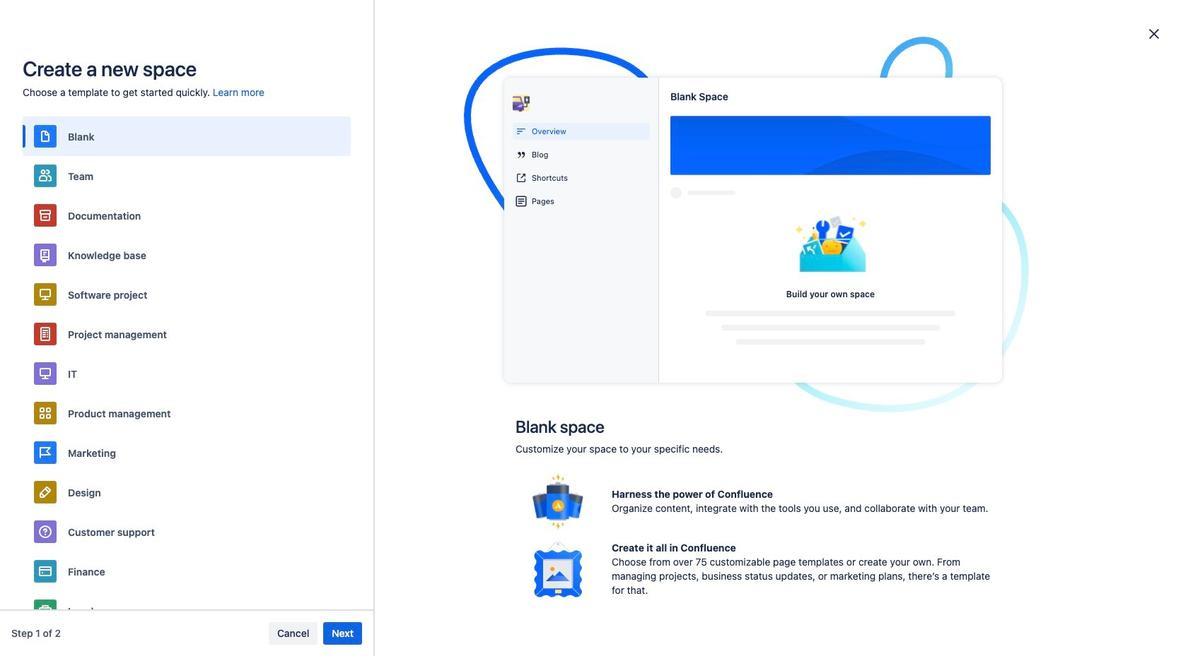 Task type: vqa. For each thing, say whether or not it's contained in the screenshot.
list
yes



Task type: locate. For each thing, give the bounding box(es) containing it.
group
[[86, 62, 255, 190]]

close image
[[1146, 25, 1163, 42]]

list
[[1064, 7, 1180, 32]]

Search field
[[919, 8, 1061, 31]]

banner
[[0, 0, 1188, 40]]



